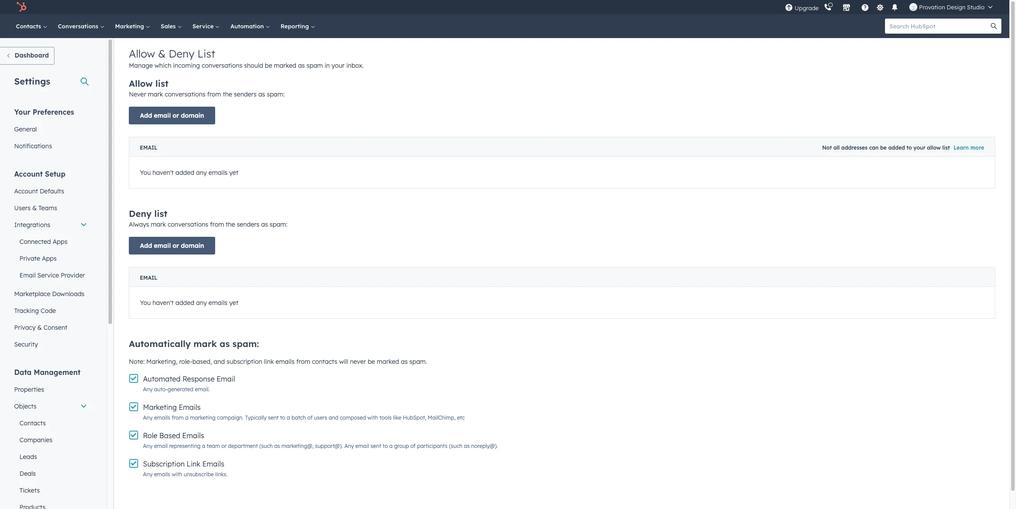 Task type: vqa. For each thing, say whether or not it's contained in the screenshot.
this to the middle
no



Task type: describe. For each thing, give the bounding box(es) containing it.
consent
[[44, 324, 67, 332]]

2 vertical spatial added
[[175, 299, 194, 307]]

more
[[971, 144, 984, 151]]

account defaults
[[14, 187, 64, 195]]

1 add from the top
[[140, 112, 152, 120]]

search image
[[991, 23, 997, 29]]

allow for &
[[129, 47, 155, 60]]

be inside the allow & deny list manage which incoming conversations should be marked as spam in your inbox.
[[265, 62, 272, 70]]

the for allow
[[223, 90, 232, 98]]

contacts
[[312, 358, 337, 366]]

management
[[34, 368, 80, 377]]

calling icon image
[[824, 4, 832, 12]]

account defaults link
[[9, 183, 93, 200]]

2 haven't from the top
[[153, 299, 174, 307]]

0 vertical spatial emails
[[179, 403, 201, 412]]

0 vertical spatial with
[[368, 415, 378, 421]]

1 vertical spatial sent
[[371, 443, 381, 449]]

as inside deny list always mark conversations from the senders as spam:
[[261, 221, 268, 229]]

2 vertical spatial or
[[221, 443, 227, 449]]

any for marketing emails
[[143, 415, 153, 421]]

1 horizontal spatial and
[[329, 415, 338, 421]]

design
[[947, 4, 966, 11]]

mark for allow
[[148, 90, 163, 98]]

automation link
[[225, 14, 275, 38]]

automated
[[143, 375, 181, 384]]

marketplaces image
[[843, 4, 851, 12]]

representing
[[169, 443, 201, 449]]

leads
[[19, 453, 37, 461]]

private
[[19, 255, 40, 263]]

auto-
[[154, 386, 168, 393]]

you haven't added any emails yet for first the add email or domain button from the bottom of the page
[[140, 299, 238, 307]]

deals link
[[9, 465, 93, 482]]

sales
[[161, 23, 177, 30]]

provation design studio button
[[904, 0, 998, 14]]

any for first the add email or domain button from the bottom of the page
[[196, 299, 207, 307]]

upgrade image
[[785, 4, 793, 12]]

security
[[14, 341, 38, 349]]

0 vertical spatial added
[[889, 144, 905, 151]]

a left team
[[202, 443, 205, 449]]

list for deny
[[154, 208, 167, 219]]

your inside the allow & deny list manage which incoming conversations should be marked as spam in your inbox.
[[332, 62, 345, 70]]

account for account defaults
[[14, 187, 38, 195]]

a left batch
[[287, 415, 290, 421]]

2 horizontal spatial be
[[880, 144, 887, 151]]

list for allow
[[155, 78, 169, 89]]

leads link
[[9, 449, 93, 465]]

always
[[129, 221, 149, 229]]

spam: for deny
[[270, 221, 288, 229]]

or for 1st the add email or domain button
[[173, 112, 179, 120]]

notifications
[[14, 142, 52, 150]]

you haven't added any emails yet for 1st the add email or domain button
[[140, 169, 238, 176]]

settings link
[[875, 2, 886, 12]]

composed
[[340, 415, 366, 421]]

2 vertical spatial mark
[[194, 338, 217, 349]]

connected apps link
[[9, 233, 93, 250]]

marketing for marketing emails
[[143, 403, 177, 412]]

connected
[[19, 238, 51, 246]]

note: marketing, role-based, and subscription link emails from contacts will never be marked as spam.
[[129, 358, 427, 366]]

settings
[[14, 76, 50, 87]]

you for first the add email or domain button from the bottom of the page
[[140, 299, 151, 307]]

2 vertical spatial spam:
[[233, 338, 259, 349]]

1 horizontal spatial your
[[914, 144, 926, 151]]

senders for allow
[[234, 90, 257, 98]]

conversations inside the allow & deny list manage which incoming conversations should be marked as spam in your inbox.
[[202, 62, 242, 70]]

marketing,
[[146, 358, 177, 366]]

a left group
[[389, 443, 393, 449]]

automated response email
[[143, 375, 235, 384]]

deny inside deny list always mark conversations from the senders as spam:
[[129, 208, 152, 219]]

tickets
[[19, 487, 40, 495]]

as inside the allow & deny list manage which incoming conversations should be marked as spam in your inbox.
[[298, 62, 305, 70]]

tracking
[[14, 307, 39, 315]]

emails for link
[[202, 460, 224, 469]]

not all addresses can be added to your allow list learn more
[[822, 144, 984, 151]]

spam: for allow
[[267, 90, 285, 98]]

1 vertical spatial added
[[175, 169, 194, 176]]

marketplace
[[14, 290, 50, 298]]

privacy & consent link
[[9, 319, 93, 336]]

1 domain from the top
[[181, 112, 204, 120]]

any auto-generated email.
[[143, 386, 210, 393]]

based,
[[192, 358, 212, 366]]

marketing for marketing
[[115, 23, 146, 30]]

generated
[[168, 386, 193, 393]]

manage
[[129, 62, 153, 70]]

2 horizontal spatial to
[[907, 144, 912, 151]]

2 vertical spatial to
[[383, 443, 388, 449]]

users & teams link
[[9, 200, 93, 217]]

conversations link
[[53, 14, 110, 38]]

reporting link
[[275, 14, 320, 38]]

dashboard
[[15, 51, 49, 59]]

1 add email or domain from the top
[[140, 112, 204, 120]]

contacts link for 'conversations' link
[[11, 14, 53, 38]]

help button
[[858, 0, 873, 14]]

general link
[[9, 121, 93, 138]]

general
[[14, 125, 37, 133]]

hubspot,
[[403, 415, 426, 421]]

notifications link
[[9, 138, 93, 155]]

defaults
[[40, 187, 64, 195]]

not
[[822, 144, 832, 151]]

any right the support@).
[[344, 443, 354, 449]]

tracking code link
[[9, 302, 93, 319]]

2 (such from the left
[[449, 443, 463, 449]]

email service provider
[[19, 271, 85, 279]]

link
[[187, 460, 200, 469]]

as inside allow list never mark conversations from the senders as spam:
[[258, 90, 265, 98]]

marketplace downloads link
[[9, 286, 93, 302]]

senders for deny
[[237, 221, 260, 229]]

0 horizontal spatial of
[[307, 415, 313, 421]]

apps for connected apps
[[53, 238, 68, 246]]

conversations for deny
[[168, 221, 208, 229]]

1 horizontal spatial marked
[[377, 358, 399, 366]]

integrations
[[14, 221, 50, 229]]

group
[[394, 443, 409, 449]]

sales link
[[155, 14, 187, 38]]

provation
[[919, 4, 945, 11]]

email.
[[195, 386, 210, 393]]

noreply@).
[[471, 443, 498, 449]]

apps for private apps
[[42, 255, 57, 263]]

subscription
[[227, 358, 262, 366]]

2 add email or domain button from the top
[[129, 237, 215, 255]]

companies link
[[9, 432, 93, 449]]

links.
[[215, 471, 228, 478]]

2 vertical spatial be
[[368, 358, 375, 366]]

participants
[[417, 443, 448, 449]]

spam.
[[410, 358, 427, 366]]

1 vertical spatial with
[[172, 471, 182, 478]]

marketplaces button
[[837, 0, 856, 14]]

0 vertical spatial sent
[[268, 415, 279, 421]]

never
[[129, 90, 146, 98]]

unsubscribe
[[184, 471, 214, 478]]

contacts link for companies link on the bottom
[[9, 415, 93, 432]]

your preferences
[[14, 108, 74, 116]]

account for account setup
[[14, 170, 43, 178]]

typically
[[245, 415, 267, 421]]

studio
[[967, 4, 985, 11]]

data management
[[14, 368, 80, 377]]

deny list always mark conversations from the senders as spam:
[[129, 208, 288, 229]]

your preferences element
[[9, 107, 93, 155]]

marketing emails
[[143, 403, 201, 412]]

or for first the add email or domain button from the bottom of the page
[[173, 242, 179, 250]]



Task type: locate. For each thing, give the bounding box(es) containing it.
0 vertical spatial haven't
[[153, 169, 174, 176]]

2 add from the top
[[140, 242, 152, 250]]

0 vertical spatial the
[[223, 90, 232, 98]]

emails up marketing
[[179, 403, 201, 412]]

0 vertical spatial allow
[[129, 47, 155, 60]]

any emails with unsubscribe links.
[[143, 471, 228, 478]]

0 vertical spatial marketing
[[115, 23, 146, 30]]

account
[[14, 170, 43, 178], [14, 187, 38, 195]]

should
[[244, 62, 263, 70]]

add down the never
[[140, 112, 152, 120]]

as
[[298, 62, 305, 70], [258, 90, 265, 98], [261, 221, 268, 229], [220, 338, 230, 349], [401, 358, 408, 366], [274, 443, 280, 449], [464, 443, 470, 449]]

1 horizontal spatial (such
[[449, 443, 463, 449]]

email service provider link
[[9, 267, 93, 284]]

2 any from the top
[[196, 299, 207, 307]]

spam: inside allow list never mark conversations from the senders as spam:
[[267, 90, 285, 98]]

conversations
[[202, 62, 242, 70], [165, 90, 205, 98], [168, 221, 208, 229]]

2 add email or domain from the top
[[140, 242, 204, 250]]

deals
[[19, 470, 36, 478]]

response
[[183, 375, 215, 384]]

0 vertical spatial yet
[[229, 169, 238, 176]]

senders inside allow list never mark conversations from the senders as spam:
[[234, 90, 257, 98]]

and right based,
[[214, 358, 225, 366]]

& for allow
[[158, 47, 166, 60]]

team
[[207, 443, 220, 449]]

properties link
[[9, 381, 93, 398]]

add email or domain button down the always in the left top of the page
[[129, 237, 215, 255]]

1 any from the top
[[196, 169, 207, 176]]

from inside deny list always mark conversations from the senders as spam:
[[210, 221, 224, 229]]

or down allow list never mark conversations from the senders as spam:
[[173, 112, 179, 120]]

1 vertical spatial add email or domain
[[140, 242, 204, 250]]

the for deny
[[226, 221, 235, 229]]

automatically
[[129, 338, 191, 349]]

(such right department
[[259, 443, 273, 449]]

with left tools
[[368, 415, 378, 421]]

allow up manage at top
[[129, 47, 155, 60]]

role-
[[179, 358, 192, 366]]

1 horizontal spatial with
[[368, 415, 378, 421]]

1 vertical spatial account
[[14, 187, 38, 195]]

you
[[140, 169, 151, 176], [140, 299, 151, 307]]

sent left group
[[371, 443, 381, 449]]

0 vertical spatial add email or domain button
[[129, 107, 215, 124]]

sent
[[268, 415, 279, 421], [371, 443, 381, 449]]

users
[[314, 415, 327, 421]]

0 vertical spatial you haven't added any emails yet
[[140, 169, 238, 176]]

in
[[325, 62, 330, 70]]

& right privacy
[[37, 324, 42, 332]]

your
[[14, 108, 30, 116]]

0 vertical spatial senders
[[234, 90, 257, 98]]

contacts up companies
[[19, 419, 46, 427]]

0 vertical spatial domain
[[181, 112, 204, 120]]

can
[[869, 144, 879, 151]]

& up the which
[[158, 47, 166, 60]]

any emails from a marketing campaign. typically sent to a batch of users and composed with tools like hubspot, mailchimp, etc
[[143, 415, 465, 421]]

or right team
[[221, 443, 227, 449]]

mark inside allow list never mark conversations from the senders as spam:
[[148, 90, 163, 98]]

1 add email or domain button from the top
[[129, 107, 215, 124]]

1 vertical spatial add
[[140, 242, 152, 250]]

1 vertical spatial domain
[[181, 242, 204, 250]]

1 horizontal spatial deny
[[169, 47, 194, 60]]

2 vertical spatial &
[[37, 324, 42, 332]]

1 vertical spatial emails
[[182, 431, 204, 440]]

users
[[14, 204, 31, 212]]

allow inside the allow & deny list manage which incoming conversations should be marked as spam in your inbox.
[[129, 47, 155, 60]]

marketplace downloads
[[14, 290, 85, 298]]

0 vertical spatial account
[[14, 170, 43, 178]]

1 vertical spatial and
[[329, 415, 338, 421]]

apps down integrations button
[[53, 238, 68, 246]]

& inside the allow & deny list manage which incoming conversations should be marked as spam in your inbox.
[[158, 47, 166, 60]]

service up list
[[193, 23, 215, 30]]

0 vertical spatial add email or domain
[[140, 112, 204, 120]]

account up users
[[14, 187, 38, 195]]

senders inside deny list always mark conversations from the senders as spam:
[[237, 221, 260, 229]]

be right should on the left of the page
[[265, 62, 272, 70]]

addresses
[[842, 144, 868, 151]]

with
[[368, 415, 378, 421], [172, 471, 182, 478]]

of right group
[[411, 443, 416, 449]]

private apps
[[19, 255, 57, 263]]

mark up based,
[[194, 338, 217, 349]]

0 horizontal spatial with
[[172, 471, 182, 478]]

1 you from the top
[[140, 169, 151, 176]]

be right can
[[880, 144, 887, 151]]

added
[[889, 144, 905, 151], [175, 169, 194, 176], [175, 299, 194, 307]]

0 vertical spatial and
[[214, 358, 225, 366]]

any
[[143, 386, 153, 393], [143, 415, 153, 421], [143, 443, 153, 449], [344, 443, 354, 449], [143, 471, 153, 478]]

marketing left the sales
[[115, 23, 146, 30]]

list
[[197, 47, 215, 60]]

any down subscription
[[143, 471, 153, 478]]

learn
[[954, 144, 969, 151]]

domain
[[181, 112, 204, 120], [181, 242, 204, 250]]

0 horizontal spatial to
[[280, 415, 285, 421]]

1 (such from the left
[[259, 443, 273, 449]]

1 vertical spatial senders
[[237, 221, 260, 229]]

1 vertical spatial list
[[943, 144, 950, 151]]

marked right never
[[377, 358, 399, 366]]

add email or domain button
[[129, 107, 215, 124], [129, 237, 215, 255]]

1 vertical spatial to
[[280, 415, 285, 421]]

account up account defaults
[[14, 170, 43, 178]]

tools
[[380, 415, 392, 421]]

0 vertical spatial contacts link
[[11, 14, 53, 38]]

1 horizontal spatial &
[[37, 324, 42, 332]]

spam: inside deny list always mark conversations from the senders as spam:
[[270, 221, 288, 229]]

0 horizontal spatial marked
[[274, 62, 296, 70]]

emails
[[209, 169, 228, 176], [209, 299, 228, 307], [276, 358, 295, 366], [154, 415, 170, 421], [154, 471, 170, 478]]

0 vertical spatial marked
[[274, 62, 296, 70]]

menu containing provation design studio
[[784, 0, 999, 14]]

department
[[228, 443, 258, 449]]

0 vertical spatial of
[[307, 415, 313, 421]]

downloads
[[52, 290, 85, 298]]

tracking code
[[14, 307, 56, 315]]

0 horizontal spatial be
[[265, 62, 272, 70]]

1 vertical spatial you
[[140, 299, 151, 307]]

1 vertical spatial contacts
[[19, 419, 46, 427]]

1 vertical spatial apps
[[42, 255, 57, 263]]

to left batch
[[280, 415, 285, 421]]

incoming
[[173, 62, 200, 70]]

james peterson image
[[910, 3, 918, 11]]

allow inside allow list never mark conversations from the senders as spam:
[[129, 78, 153, 89]]

and right users
[[329, 415, 338, 421]]

1 vertical spatial any
[[196, 299, 207, 307]]

account setup element
[[9, 169, 93, 353]]

emails
[[179, 403, 201, 412], [182, 431, 204, 440], [202, 460, 224, 469]]

1 vertical spatial mark
[[151, 221, 166, 229]]

1 you haven't added any emails yet from the top
[[140, 169, 238, 176]]

allow
[[927, 144, 941, 151]]

the inside deny list always mark conversations from the senders as spam:
[[226, 221, 235, 229]]

1 vertical spatial spam:
[[270, 221, 288, 229]]

1 vertical spatial marked
[[377, 358, 399, 366]]

a left marketing
[[185, 415, 189, 421]]

0 vertical spatial add
[[140, 112, 152, 120]]

users & teams
[[14, 204, 57, 212]]

any down role
[[143, 443, 153, 449]]

2 you haven't added any emails yet from the top
[[140, 299, 238, 307]]

any for role based emails
[[143, 443, 153, 449]]

0 horizontal spatial and
[[214, 358, 225, 366]]

contacts link up companies
[[9, 415, 93, 432]]

1 horizontal spatial of
[[411, 443, 416, 449]]

& for privacy
[[37, 324, 42, 332]]

marketing@,
[[282, 443, 314, 449]]

service inside account setup element
[[37, 271, 59, 279]]

contacts link down hubspot link
[[11, 14, 53, 38]]

help image
[[861, 4, 869, 12]]

any for 1st the add email or domain button
[[196, 169, 207, 176]]

2 vertical spatial conversations
[[168, 221, 208, 229]]

2 account from the top
[[14, 187, 38, 195]]

mark right the always in the left top of the page
[[151, 221, 166, 229]]

upgrade
[[795, 4, 819, 11]]

& right users
[[32, 204, 37, 212]]

1 vertical spatial your
[[914, 144, 926, 151]]

2 you from the top
[[140, 299, 151, 307]]

deny up the always in the left top of the page
[[129, 208, 152, 219]]

1 vertical spatial allow
[[129, 78, 153, 89]]

senders
[[234, 90, 257, 98], [237, 221, 260, 229]]

sent right typically
[[268, 415, 279, 421]]

account setup
[[14, 170, 65, 178]]

of left users
[[307, 415, 313, 421]]

to left allow
[[907, 144, 912, 151]]

etc
[[457, 415, 465, 421]]

subscription
[[143, 460, 185, 469]]

0 vertical spatial deny
[[169, 47, 194, 60]]

0 vertical spatial be
[[265, 62, 272, 70]]

add email or domain down the always in the left top of the page
[[140, 242, 204, 250]]

domain down allow list never mark conversations from the senders as spam:
[[181, 112, 204, 120]]

will
[[339, 358, 348, 366]]

0 horizontal spatial deny
[[129, 208, 152, 219]]

marketing down auto-
[[143, 403, 177, 412]]

support@).
[[315, 443, 343, 449]]

1 vertical spatial or
[[173, 242, 179, 250]]

1 horizontal spatial to
[[383, 443, 388, 449]]

2 vertical spatial list
[[154, 208, 167, 219]]

0 vertical spatial &
[[158, 47, 166, 60]]

any up role
[[143, 415, 153, 421]]

your right in
[[332, 62, 345, 70]]

campaign.
[[217, 415, 244, 421]]

yet for 1st the add email or domain button
[[229, 169, 238, 176]]

1 allow from the top
[[129, 47, 155, 60]]

0 vertical spatial any
[[196, 169, 207, 176]]

hubspot link
[[11, 2, 33, 12]]

2 domain from the top
[[181, 242, 204, 250]]

deny up incoming
[[169, 47, 194, 60]]

properties
[[14, 386, 44, 394]]

yet for first the add email or domain button from the bottom of the page
[[229, 299, 238, 307]]

data management element
[[9, 368, 93, 509]]

automatically mark as spam:
[[129, 338, 259, 349]]

0 vertical spatial list
[[155, 78, 169, 89]]

& for users
[[32, 204, 37, 212]]

0 vertical spatial conversations
[[202, 62, 242, 70]]

0 vertical spatial or
[[173, 112, 179, 120]]

allow & deny list manage which incoming conversations should be marked as spam in your inbox.
[[129, 47, 364, 70]]

deny inside the allow & deny list manage which incoming conversations should be marked as spam in your inbox.
[[169, 47, 194, 60]]

mark right the never
[[148, 90, 163, 98]]

private apps link
[[9, 250, 93, 267]]

you haven't added any emails yet
[[140, 169, 238, 176], [140, 299, 238, 307]]

be right never
[[368, 358, 375, 366]]

or down deny list always mark conversations from the senders as spam:
[[173, 242, 179, 250]]

from inside allow list never mark conversations from the senders as spam:
[[207, 90, 221, 98]]

2 vertical spatial emails
[[202, 460, 224, 469]]

role
[[143, 431, 157, 440]]

note:
[[129, 358, 145, 366]]

batch
[[292, 415, 306, 421]]

& inside 'link'
[[32, 204, 37, 212]]

link
[[264, 358, 274, 366]]

data
[[14, 368, 32, 377]]

0 vertical spatial to
[[907, 144, 912, 151]]

add email or domain down the never
[[140, 112, 204, 120]]

1 account from the top
[[14, 170, 43, 178]]

any for subscription link emails
[[143, 471, 153, 478]]

you for 1st the add email or domain button
[[140, 169, 151, 176]]

settings image
[[876, 4, 884, 12]]

1 vertical spatial service
[[37, 271, 59, 279]]

mark for deny
[[151, 221, 166, 229]]

1 vertical spatial the
[[226, 221, 235, 229]]

1 yet from the top
[[229, 169, 238, 176]]

companies
[[19, 436, 52, 444]]

provider
[[61, 271, 85, 279]]

any for automated response email
[[143, 386, 153, 393]]

1 vertical spatial deny
[[129, 208, 152, 219]]

2 allow from the top
[[129, 78, 153, 89]]

email inside email service provider link
[[19, 271, 36, 279]]

1 vertical spatial you haven't added any emails yet
[[140, 299, 238, 307]]

(such right participants
[[449, 443, 463, 449]]

the
[[223, 90, 232, 98], [226, 221, 235, 229]]

marked inside the allow & deny list manage which incoming conversations should be marked as spam in your inbox.
[[274, 62, 296, 70]]

1 vertical spatial marketing
[[143, 403, 177, 412]]

contacts inside data management element
[[19, 419, 46, 427]]

conversations for allow
[[165, 90, 205, 98]]

conversations inside allow list never mark conversations from the senders as spam:
[[165, 90, 205, 98]]

notifications image
[[891, 4, 899, 12]]

mark inside deny list always mark conversations from the senders as spam:
[[151, 221, 166, 229]]

1 vertical spatial of
[[411, 443, 416, 449]]

emails for based
[[182, 431, 204, 440]]

1 horizontal spatial be
[[368, 358, 375, 366]]

Search HubSpot search field
[[885, 19, 994, 34]]

menu
[[784, 0, 999, 14]]

with down subscription link emails
[[172, 471, 182, 478]]

1 vertical spatial contacts link
[[9, 415, 93, 432]]

hubspot image
[[16, 2, 27, 12]]

email
[[154, 112, 171, 120], [154, 242, 171, 250], [154, 443, 168, 449], [356, 443, 369, 449]]

learn more button
[[954, 144, 984, 151]]

all
[[834, 144, 840, 151]]

domain down deny list always mark conversations from the senders as spam:
[[181, 242, 204, 250]]

1 horizontal spatial sent
[[371, 443, 381, 449]]

1 vertical spatial yet
[[229, 299, 238, 307]]

1 vertical spatial add email or domain button
[[129, 237, 215, 255]]

0 vertical spatial service
[[193, 23, 215, 30]]

conversations inside deny list always mark conversations from the senders as spam:
[[168, 221, 208, 229]]

add down the always in the left top of the page
[[140, 242, 152, 250]]

service down private apps link
[[37, 271, 59, 279]]

preferences
[[33, 108, 74, 116]]

1 horizontal spatial service
[[193, 23, 215, 30]]

any left auto-
[[143, 386, 153, 393]]

1 vertical spatial &
[[32, 204, 37, 212]]

0 vertical spatial your
[[332, 62, 345, 70]]

reporting
[[281, 23, 311, 30]]

2 yet from the top
[[229, 299, 238, 307]]

marked left spam
[[274, 62, 296, 70]]

from
[[207, 90, 221, 98], [210, 221, 224, 229], [296, 358, 310, 366], [172, 415, 184, 421]]

your left allow
[[914, 144, 926, 151]]

allow
[[129, 47, 155, 60], [129, 78, 153, 89]]

& inside 'link'
[[37, 324, 42, 332]]

list inside deny list always mark conversations from the senders as spam:
[[154, 208, 167, 219]]

teams
[[38, 204, 57, 212]]

0 vertical spatial contacts
[[16, 23, 43, 30]]

apps down connected apps link
[[42, 255, 57, 263]]

emails up links.
[[202, 460, 224, 469]]

emails up representing
[[182, 431, 204, 440]]

like
[[393, 415, 402, 421]]

contacts down hubspot link
[[16, 23, 43, 30]]

add email or domain button down the never
[[129, 107, 215, 124]]

0 horizontal spatial (such
[[259, 443, 273, 449]]

allow for list
[[129, 78, 153, 89]]

0 horizontal spatial service
[[37, 271, 59, 279]]

allow list never mark conversations from the senders as spam:
[[129, 78, 285, 98]]

0 horizontal spatial &
[[32, 204, 37, 212]]

to left group
[[383, 443, 388, 449]]

list inside allow list never mark conversations from the senders as spam:
[[155, 78, 169, 89]]

service link
[[187, 14, 225, 38]]

which
[[155, 62, 171, 70]]

allow up the never
[[129, 78, 153, 89]]

0 horizontal spatial your
[[332, 62, 345, 70]]

0 vertical spatial apps
[[53, 238, 68, 246]]

1 vertical spatial be
[[880, 144, 887, 151]]

1 vertical spatial conversations
[[165, 90, 205, 98]]

2 horizontal spatial &
[[158, 47, 166, 60]]

1 vertical spatial haven't
[[153, 299, 174, 307]]

0 vertical spatial you
[[140, 169, 151, 176]]

the inside allow list never mark conversations from the senders as spam:
[[223, 90, 232, 98]]

1 haven't from the top
[[153, 169, 174, 176]]

objects
[[14, 403, 36, 411]]



